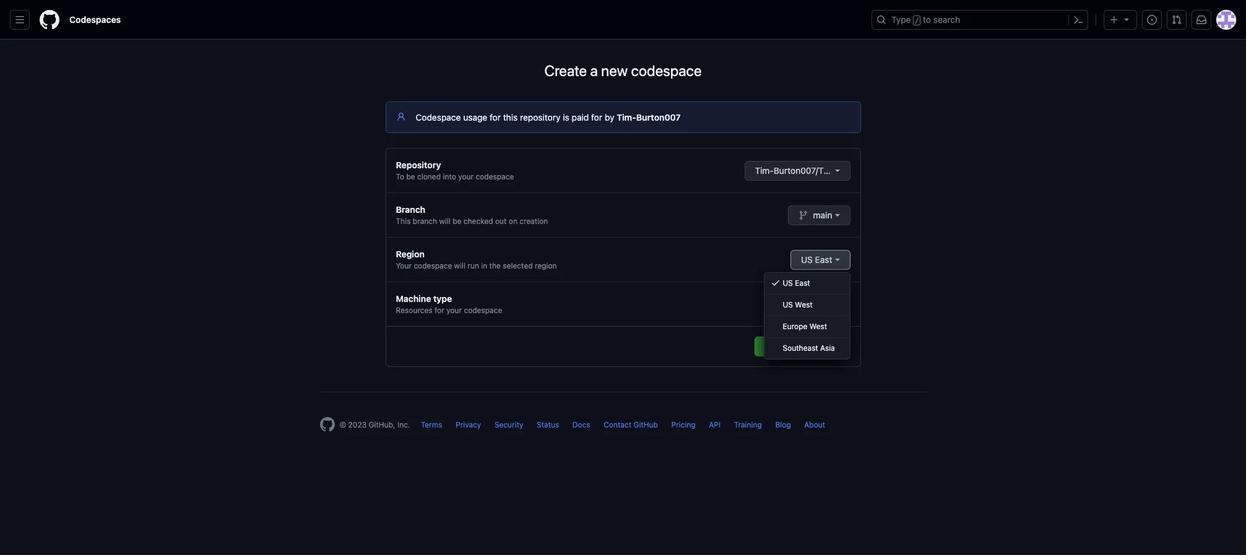 Task type: vqa. For each thing, say whether or not it's contained in the screenshot.
Southeast
yes



Task type: describe. For each thing, give the bounding box(es) containing it.
creation
[[520, 217, 548, 226]]

2-core
[[805, 297, 833, 307]]

codespace inside region your codespace will run in the selected region
[[414, 261, 452, 271]]

2-core button
[[797, 292, 851, 312]]

paid
[[572, 112, 589, 123]]

tim- inside tim-burton007/tim-burton007 popup button
[[755, 165, 774, 176]]

codespace inside button
[[795, 341, 840, 352]]

git branch image
[[799, 211, 809, 221]]

check image
[[771, 278, 781, 288]]

your
[[396, 261, 412, 271]]

this
[[503, 112, 518, 123]]

be inside 'branch this branch will be checked out on creation'
[[453, 217, 462, 226]]

docs link
[[573, 421, 591, 430]]

pricing link
[[672, 421, 696, 430]]

codespace
[[416, 112, 461, 123]]

2023
[[348, 421, 367, 430]]

triangle down image
[[1122, 14, 1132, 24]]

search
[[934, 14, 961, 25]]

repository
[[520, 112, 561, 123]]

api
[[709, 421, 721, 430]]

a
[[591, 62, 598, 79]]

codespace inside repository to be cloned into your codespace
[[476, 172, 514, 181]]

blog
[[776, 421, 791, 430]]

by
[[605, 112, 615, 123]]

2 horizontal spatial for
[[592, 112, 603, 123]]

github,
[[369, 421, 396, 430]]

east inside radio item
[[796, 279, 811, 288]]

issue opened image
[[1148, 15, 1158, 25]]

europe
[[783, 322, 808, 331]]

machine
[[396, 294, 431, 304]]

security
[[495, 421, 524, 430]]

terms
[[421, 421, 443, 430]]

your inside machine type resources for your codespace
[[447, 306, 462, 315]]

west for us west
[[796, 300, 813, 310]]

status link
[[537, 421, 560, 430]]

person image
[[396, 112, 406, 122]]

type
[[892, 14, 911, 25]]

security link
[[495, 421, 524, 430]]

1 vertical spatial homepage image
[[320, 417, 335, 432]]

your inside repository to be cloned into your codespace
[[458, 172, 474, 181]]

be inside repository to be cloned into your codespace
[[407, 172, 415, 181]]

for inside machine type resources for your codespace
[[435, 306, 445, 315]]

branch
[[413, 217, 437, 226]]

machine type resources for your codespace
[[396, 294, 503, 315]]

blog link
[[776, 421, 791, 430]]

burton007 inside popup button
[[838, 165, 880, 176]]

2 vertical spatial us
[[783, 300, 793, 310]]

type
[[434, 294, 452, 304]]

branch this branch will be checked out on creation
[[396, 204, 548, 226]]

region your codespace will run in the selected region
[[396, 249, 557, 271]]

to
[[396, 172, 404, 181]]

southeast
[[783, 344, 819, 353]]

usage
[[463, 112, 488, 123]]

0 vertical spatial burton007
[[637, 112, 681, 123]]

codespace inside machine type resources for your codespace
[[464, 306, 503, 315]]

contact github
[[604, 421, 658, 430]]

resources
[[396, 306, 433, 315]]

create for create codespace
[[766, 341, 793, 352]]

us east radio item
[[765, 273, 850, 295]]



Task type: locate. For each thing, give the bounding box(es) containing it.
0 horizontal spatial tim-
[[617, 112, 637, 123]]

us east button
[[791, 250, 851, 270]]

west
[[796, 300, 813, 310], [810, 322, 828, 331]]

cloned
[[417, 172, 441, 181]]

terms link
[[421, 421, 443, 430]]

1 vertical spatial your
[[447, 306, 462, 315]]

be
[[407, 172, 415, 181], [453, 217, 462, 226]]

create for create a new codespace
[[545, 62, 587, 79]]

0 horizontal spatial east
[[796, 279, 811, 288]]

1 horizontal spatial homepage image
[[320, 417, 335, 432]]

for
[[490, 112, 501, 123], [592, 112, 603, 123], [435, 306, 445, 315]]

0 vertical spatial tim-
[[617, 112, 637, 123]]

your right "into" on the left top of page
[[458, 172, 474, 181]]

us left 2-
[[783, 300, 793, 310]]

1 vertical spatial tim-
[[755, 165, 774, 176]]

us right 'check' icon
[[783, 279, 793, 288]]

east up us east radio item
[[816, 255, 833, 265]]

east inside popup button
[[816, 255, 833, 265]]

tim-burton007/tim-burton007 button
[[745, 161, 880, 181]]

us
[[801, 255, 813, 265], [783, 279, 793, 288], [783, 300, 793, 310]]

southeast asia
[[783, 344, 836, 353]]

contact
[[604, 421, 632, 430]]

0 vertical spatial west
[[796, 300, 813, 310]]

1 vertical spatial east
[[796, 279, 811, 288]]

0 vertical spatial homepage image
[[40, 10, 59, 30]]

create codespace form
[[755, 337, 851, 357]]

status
[[537, 421, 560, 430]]

0 vertical spatial will
[[439, 217, 451, 226]]

/
[[915, 16, 920, 25]]

run
[[468, 261, 479, 271]]

us east
[[801, 255, 833, 265], [783, 279, 811, 288]]

1 vertical spatial us
[[783, 279, 793, 288]]

notifications image
[[1197, 15, 1207, 25]]

this
[[396, 217, 411, 226]]

new
[[602, 62, 628, 79]]

will inside 'branch this branch will be checked out on creation'
[[439, 217, 451, 226]]

europe west
[[783, 322, 828, 331]]

will for region
[[454, 261, 466, 271]]

will
[[439, 217, 451, 226], [454, 261, 466, 271]]

1 vertical spatial burton007
[[838, 165, 880, 176]]

be right to
[[407, 172, 415, 181]]

codespace
[[632, 62, 702, 79], [476, 172, 514, 181], [414, 261, 452, 271], [464, 306, 503, 315], [795, 341, 840, 352]]

0 horizontal spatial for
[[435, 306, 445, 315]]

docs
[[573, 421, 591, 430]]

be left checked
[[453, 217, 462, 226]]

1 vertical spatial west
[[810, 322, 828, 331]]

1 vertical spatial will
[[454, 261, 466, 271]]

on
[[509, 217, 518, 226]]

1 vertical spatial us east
[[783, 279, 811, 288]]

homepage image
[[40, 10, 59, 30], [320, 417, 335, 432]]

0 vertical spatial us
[[801, 255, 813, 265]]

0 vertical spatial create
[[545, 62, 587, 79]]

0 horizontal spatial be
[[407, 172, 415, 181]]

1 horizontal spatial east
[[816, 255, 833, 265]]

us east up us east radio item
[[801, 255, 833, 265]]

inc.
[[398, 421, 410, 430]]

repository to be cloned into your codespace
[[396, 160, 514, 181]]

main
[[814, 210, 833, 221]]

homepage image left codespaces link
[[40, 10, 59, 30]]

will left run
[[454, 261, 466, 271]]

us inside popup button
[[801, 255, 813, 265]]

tim-burton007/tim-burton007
[[755, 165, 880, 176]]

0 horizontal spatial homepage image
[[40, 10, 59, 30]]

1 horizontal spatial be
[[453, 217, 462, 226]]

0 vertical spatial east
[[816, 255, 833, 265]]

create inside button
[[766, 341, 793, 352]]

0 vertical spatial be
[[407, 172, 415, 181]]

1 horizontal spatial will
[[454, 261, 466, 271]]

training link
[[734, 421, 762, 430]]

git pull request image
[[1173, 15, 1182, 25]]

us up us east radio item
[[801, 255, 813, 265]]

to
[[924, 14, 932, 25]]

2-
[[805, 297, 815, 307]]

tim-
[[617, 112, 637, 123], [755, 165, 774, 176]]

burton007/tim-
[[774, 165, 838, 176]]

codespaces
[[69, 14, 121, 25]]

0 vertical spatial your
[[458, 172, 474, 181]]

homepage image left the ©
[[320, 417, 335, 432]]

about
[[805, 421, 826, 430]]

region
[[535, 261, 557, 271]]

will for branch
[[439, 217, 451, 226]]

0 horizontal spatial will
[[439, 217, 451, 226]]

west right europe
[[810, 322, 828, 331]]

1 horizontal spatial tim-
[[755, 165, 774, 176]]

1 vertical spatial create
[[766, 341, 793, 352]]

selected
[[503, 261, 533, 271]]

for left 'by'
[[592, 112, 603, 123]]

us west
[[783, 300, 813, 310]]

burton007
[[637, 112, 681, 123], [838, 165, 880, 176]]

repository
[[396, 160, 441, 170]]

checked
[[464, 217, 493, 226]]

us inside radio item
[[783, 279, 793, 288]]

privacy
[[456, 421, 481, 430]]

1 horizontal spatial burton007
[[838, 165, 880, 176]]

privacy link
[[456, 421, 481, 430]]

us east inside us east popup button
[[801, 255, 833, 265]]

1 horizontal spatial create
[[766, 341, 793, 352]]

east up 2-
[[796, 279, 811, 288]]

your
[[458, 172, 474, 181], [447, 306, 462, 315]]

us east right 'check' icon
[[783, 279, 811, 288]]

0 horizontal spatial create
[[545, 62, 587, 79]]

branch
[[396, 204, 426, 215]]

©
[[340, 421, 346, 430]]

github
[[634, 421, 658, 430]]

in
[[481, 261, 488, 271]]

0 horizontal spatial burton007
[[637, 112, 681, 123]]

create codespace button
[[755, 337, 851, 357]]

api link
[[709, 421, 721, 430]]

will right the branch on the top left
[[439, 217, 451, 226]]

0 vertical spatial us east
[[801, 255, 833, 265]]

core
[[815, 297, 833, 307]]

1 horizontal spatial for
[[490, 112, 501, 123]]

is
[[563, 112, 570, 123]]

codespace usage for this repository is paid for by tim-burton007
[[416, 112, 681, 123]]

create a new codespace
[[545, 62, 702, 79]]

region
[[396, 249, 425, 260]]

asia
[[821, 344, 836, 353]]

out
[[495, 217, 507, 226]]

for down type
[[435, 306, 445, 315]]

codespaces link
[[64, 10, 126, 30]]

plus image
[[1110, 15, 1120, 25]]

west for europe west
[[810, 322, 828, 331]]

create down europe
[[766, 341, 793, 352]]

will inside region your codespace will run in the selected region
[[454, 261, 466, 271]]

command palette image
[[1074, 15, 1084, 25]]

© 2023 github, inc.
[[340, 421, 410, 430]]

for left this
[[490, 112, 501, 123]]

create left a
[[545, 62, 587, 79]]

create codespace
[[766, 341, 840, 352]]

contact github link
[[604, 421, 658, 430]]

training
[[734, 421, 762, 430]]

about link
[[805, 421, 826, 430]]

west left the core
[[796, 300, 813, 310]]

your down type
[[447, 306, 462, 315]]

the
[[490, 261, 501, 271]]

east
[[816, 255, 833, 265], [796, 279, 811, 288]]

pricing
[[672, 421, 696, 430]]

us east inside us east radio item
[[783, 279, 811, 288]]

create
[[545, 62, 587, 79], [766, 341, 793, 352]]

type / to search
[[892, 14, 961, 25]]

1 vertical spatial be
[[453, 217, 462, 226]]

into
[[443, 172, 456, 181]]



